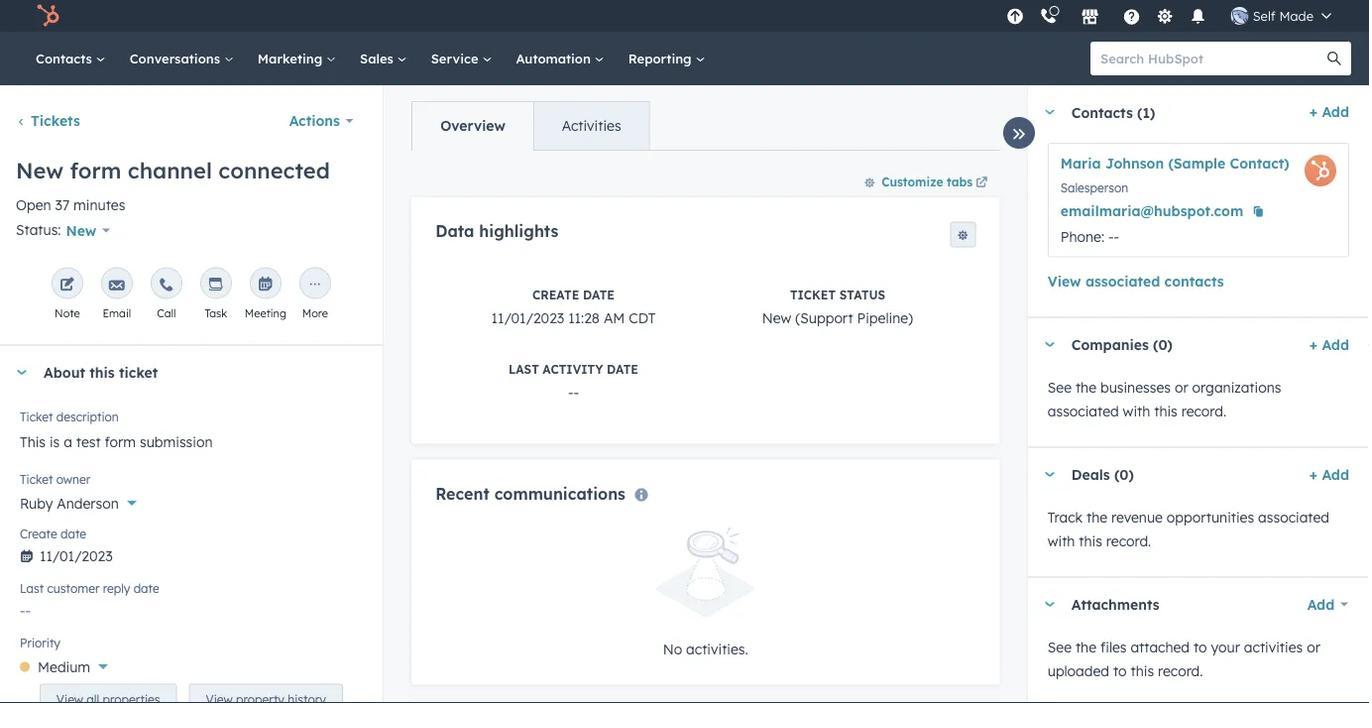 Task type: vqa. For each thing, say whether or not it's contained in the screenshot.
Deals
yes



Task type: describe. For each thing, give the bounding box(es) containing it.
maria
[[1061, 155, 1101, 172]]

this inside dropdown button
[[90, 364, 115, 381]]

see the files attached to your activities or uploaded to this record.
[[1048, 638, 1321, 679]]

note
[[55, 306, 80, 320]]

more image
[[307, 277, 323, 293]]

+ add for contacts (1)
[[1310, 103, 1350, 120]]

record. inside see the files attached to your activities or uploaded to this record.
[[1158, 662, 1203, 679]]

maria johnson (sample contact)
[[1061, 155, 1290, 172]]

view associated contacts
[[1048, 272, 1224, 290]]

contacts for contacts (1)
[[1072, 103, 1133, 121]]

activities
[[561, 117, 621, 134]]

caret image for about
[[16, 370, 28, 375]]

help button
[[1115, 0, 1149, 32]]

this inside see the businesses or organizations associated with this record.
[[1154, 402, 1178, 419]]

11/01/2023
[[491, 309, 564, 326]]

last for date
[[20, 581, 44, 596]]

(support
[[795, 309, 853, 326]]

open
[[16, 196, 51, 214]]

track the revenue opportunities associated with this record.
[[1048, 508, 1330, 549]]

companies
[[1072, 336, 1149, 353]]

track
[[1048, 508, 1083, 526]]

connected
[[218, 157, 330, 184]]

ticket owner
[[20, 472, 90, 487]]

+ add button for deals (0)
[[1310, 463, 1350, 486]]

upgrade image
[[1007, 8, 1025, 26]]

ruby anderson button
[[20, 483, 363, 516]]

phone:
[[1061, 228, 1105, 245]]

0 vertical spatial to
[[1194, 638, 1207, 655]]

channel
[[128, 157, 212, 184]]

1 vertical spatial to
[[1114, 662, 1127, 679]]

marketing link
[[246, 32, 348, 85]]

contacts link
[[24, 32, 118, 85]]

reply
[[103, 581, 130, 596]]

create date
[[20, 526, 86, 541]]

data highlights
[[435, 221, 558, 241]]

navigation containing overview
[[411, 101, 650, 151]]

ticket for ticket status new (support pipeline)
[[790, 287, 835, 302]]

date right reply
[[134, 581, 159, 596]]

reporting link
[[617, 32, 717, 85]]

with inside track the revenue opportunities associated with this record.
[[1048, 532, 1075, 549]]

Create date text field
[[20, 538, 363, 570]]

or inside see the files attached to your activities or uploaded to this record.
[[1307, 638, 1321, 655]]

salesperson
[[1061, 180, 1129, 195]]

add for companies (0)
[[1322, 336, 1350, 353]]

customize tabs
[[881, 174, 973, 189]]

call image
[[158, 277, 174, 293]]

companies (0) button
[[1028, 318, 1302, 371]]

record. inside track the revenue opportunities associated with this record.
[[1106, 532, 1152, 549]]

with inside see the businesses or organizations associated with this record.
[[1123, 402, 1151, 419]]

settings link
[[1153, 5, 1178, 26]]

more
[[302, 306, 328, 320]]

no activities.
[[663, 640, 748, 657]]

owner
[[56, 472, 90, 487]]

data
[[435, 221, 474, 241]]

add for contacts (1)
[[1322, 103, 1350, 120]]

email image
[[109, 277, 125, 293]]

deals (0)
[[1072, 466, 1134, 483]]

see for see the files attached to your activities or uploaded to this record.
[[1048, 638, 1072, 655]]

about this ticket
[[44, 364, 158, 381]]

date down ruby anderson
[[60, 526, 86, 541]]

view
[[1048, 272, 1081, 290]]

recent communications
[[435, 483, 625, 503]]

reporting
[[628, 50, 696, 66]]

create for create date
[[20, 526, 57, 541]]

marketplaces button
[[1070, 0, 1111, 32]]

status
[[839, 287, 885, 302]]

ticket status new (support pipeline)
[[762, 287, 913, 326]]

last for -
[[508, 361, 539, 376]]

Ticket description text field
[[20, 421, 363, 460]]

meeting
[[245, 306, 286, 320]]

activities.
[[686, 640, 748, 657]]

caret image for contacts (1)
[[1044, 110, 1056, 115]]

emailmaria@hubspot.com
[[1061, 202, 1244, 220]]

11:28
[[568, 309, 599, 326]]

revenue
[[1112, 508, 1163, 526]]

communications
[[494, 483, 625, 503]]

ruby anderson
[[20, 494, 119, 512]]

open 37 minutes
[[16, 196, 125, 214]]

about
[[44, 364, 85, 381]]

maria johnson (sample contact) link
[[1061, 155, 1290, 172]]

organizations
[[1192, 378, 1282, 396]]

opportunities
[[1167, 508, 1255, 526]]

anderson
[[57, 494, 119, 512]]

associated inside track the revenue opportunities associated with this record.
[[1258, 508, 1330, 526]]

add inside popup button
[[1308, 595, 1335, 613]]

date inside last activity date --
[[606, 361, 638, 376]]

meeting image
[[258, 277, 274, 293]]

description
[[56, 409, 119, 424]]

pipeline)
[[857, 309, 913, 326]]

+ for companies (0)
[[1310, 336, 1318, 353]]

sales
[[360, 50, 397, 66]]

minutes
[[73, 196, 125, 214]]

+ add button for companies (0)
[[1310, 333, 1350, 356]]

associated inside see the businesses or organizations associated with this record.
[[1048, 402, 1119, 419]]

calling icon image
[[1040, 8, 1058, 26]]

+ for deals (0)
[[1310, 466, 1318, 483]]

new inside ticket status new (support pipeline)
[[762, 309, 791, 326]]

new for new
[[66, 221, 97, 239]]

service
[[431, 50, 482, 66]]

the for businesses
[[1076, 378, 1097, 396]]

ticket for ticket owner
[[20, 472, 53, 487]]

activities button
[[533, 102, 649, 150]]

date inside create date 11/01/2023 11:28 am cdt
[[583, 287, 614, 302]]

activity
[[542, 361, 603, 376]]

service link
[[419, 32, 504, 85]]

last customer reply date
[[20, 581, 159, 596]]

caret image for companies (0)
[[1044, 342, 1056, 347]]

Last customer reply date text field
[[20, 592, 363, 624]]

actions
[[289, 112, 340, 129]]

customize tabs link
[[854, 166, 999, 197]]

create for create date 11/01/2023 11:28 am cdt
[[532, 287, 579, 302]]

the for revenue
[[1087, 508, 1108, 526]]

uploaded
[[1048, 662, 1110, 679]]



Task type: locate. For each thing, give the bounding box(es) containing it.
0 horizontal spatial with
[[1048, 532, 1075, 549]]

2 vertical spatial +
[[1310, 466, 1318, 483]]

1 vertical spatial the
[[1087, 508, 1108, 526]]

attachments
[[1072, 596, 1160, 613]]

ticket up "(support"
[[790, 287, 835, 302]]

record. down 'revenue'
[[1106, 532, 1152, 549]]

self made button
[[1219, 0, 1344, 32]]

2 horizontal spatial new
[[762, 309, 791, 326]]

caret image inside deals (0) dropdown button
[[1044, 472, 1056, 477]]

0 vertical spatial new
[[16, 157, 64, 184]]

the up uploaded
[[1076, 638, 1097, 655]]

or
[[1175, 378, 1189, 396], [1307, 638, 1321, 655]]

new left "(support"
[[762, 309, 791, 326]]

1 vertical spatial record.
[[1106, 532, 1152, 549]]

help image
[[1123, 9, 1141, 27]]

see for see the businesses or organizations associated with this record.
[[1048, 378, 1072, 396]]

ticket up ruby
[[20, 472, 53, 487]]

(0)
[[1153, 336, 1173, 353], [1114, 466, 1134, 483]]

this left ticket
[[90, 364, 115, 381]]

contacts
[[1165, 272, 1224, 290]]

customer
[[47, 581, 100, 596]]

last inside last activity date --
[[508, 361, 539, 376]]

(sample
[[1169, 155, 1226, 172]]

marketplaces image
[[1082, 9, 1099, 27]]

automation link
[[504, 32, 617, 85]]

0 vertical spatial create
[[532, 287, 579, 302]]

1 vertical spatial create
[[20, 526, 57, 541]]

caret image
[[16, 370, 28, 375], [1044, 472, 1056, 477], [1044, 602, 1056, 607]]

1 + add from the top
[[1310, 103, 1350, 120]]

(1)
[[1137, 103, 1156, 121]]

actions button
[[276, 101, 367, 141]]

record. down attached
[[1158, 662, 1203, 679]]

2 vertical spatial ticket
[[20, 472, 53, 487]]

self made
[[1253, 7, 1314, 24]]

caret image left contacts (1)
[[1044, 110, 1056, 115]]

(0) for companies (0)
[[1153, 336, 1173, 353]]

last left the activity
[[508, 361, 539, 376]]

1 horizontal spatial with
[[1123, 402, 1151, 419]]

with
[[1123, 402, 1151, 419], [1048, 532, 1075, 549]]

+ add for deals (0)
[[1310, 466, 1350, 483]]

date right the activity
[[606, 361, 638, 376]]

-
[[1109, 228, 1114, 245], [1114, 228, 1120, 245], [568, 383, 573, 400], [573, 383, 579, 400]]

new button
[[61, 218, 123, 243]]

made
[[1280, 7, 1314, 24]]

contacts (1) button
[[1028, 85, 1302, 139]]

1 vertical spatial caret image
[[1044, 342, 1056, 347]]

task image
[[208, 277, 224, 293]]

1 horizontal spatial to
[[1194, 638, 1207, 655]]

self made menu
[[1001, 0, 1346, 32]]

1 vertical spatial associated
[[1048, 402, 1119, 419]]

to left your
[[1194, 638, 1207, 655]]

0 vertical spatial associated
[[1086, 272, 1160, 290]]

1 horizontal spatial new
[[66, 221, 97, 239]]

the inside track the revenue opportunities associated with this record.
[[1087, 508, 1108, 526]]

(0) for deals (0)
[[1114, 466, 1134, 483]]

0 horizontal spatial or
[[1175, 378, 1189, 396]]

or right activities
[[1307, 638, 1321, 655]]

see up uploaded
[[1048, 638, 1072, 655]]

caret image left deals
[[1044, 472, 1056, 477]]

1 vertical spatial (0)
[[1114, 466, 1134, 483]]

the down 'companies' at the right
[[1076, 378, 1097, 396]]

navigation
[[411, 101, 650, 151]]

ticket
[[790, 287, 835, 302], [20, 409, 53, 424], [20, 472, 53, 487]]

this inside see the files attached to your activities or uploaded to this record.
[[1131, 662, 1154, 679]]

0 horizontal spatial new
[[16, 157, 64, 184]]

3 + add button from the top
[[1310, 463, 1350, 486]]

create
[[532, 287, 579, 302], [20, 526, 57, 541]]

caret image left 'companies' at the right
[[1044, 342, 1056, 347]]

2 vertical spatial caret image
[[1044, 602, 1056, 607]]

caret image inside the contacts (1) dropdown button
[[1044, 110, 1056, 115]]

0 vertical spatial the
[[1076, 378, 1097, 396]]

medium
[[38, 658, 90, 675]]

medium button
[[20, 647, 363, 680]]

contacts down hubspot link on the left
[[36, 50, 96, 66]]

search image
[[1328, 52, 1342, 65]]

new inside popup button
[[66, 221, 97, 239]]

date up 11:28
[[583, 287, 614, 302]]

this down businesses
[[1154, 402, 1178, 419]]

contacts for contacts
[[36, 50, 96, 66]]

contacts inside the contacts link
[[36, 50, 96, 66]]

1 vertical spatial + add
[[1310, 336, 1350, 353]]

0 horizontal spatial (0)
[[1114, 466, 1134, 483]]

the
[[1076, 378, 1097, 396], [1087, 508, 1108, 526], [1076, 638, 1097, 655]]

caret image inside about this ticket dropdown button
[[16, 370, 28, 375]]

this down track
[[1079, 532, 1103, 549]]

caret image inside the companies (0) dropdown button
[[1044, 342, 1056, 347]]

note image
[[59, 277, 75, 293]]

0 vertical spatial ticket
[[790, 287, 835, 302]]

caret image left about
[[16, 370, 28, 375]]

0 vertical spatial record.
[[1182, 402, 1227, 419]]

attached
[[1131, 638, 1190, 655]]

1 vertical spatial new
[[66, 221, 97, 239]]

self
[[1253, 7, 1276, 24]]

notifications image
[[1190, 9, 1207, 27]]

record. down organizations
[[1182, 402, 1227, 419]]

2 caret image from the top
[[1044, 342, 1056, 347]]

+ add for companies (0)
[[1310, 336, 1350, 353]]

ticket description
[[20, 409, 119, 424]]

activities
[[1244, 638, 1303, 655]]

search button
[[1318, 42, 1352, 75]]

0 vertical spatial with
[[1123, 402, 1151, 419]]

+
[[1310, 103, 1318, 120], [1310, 336, 1318, 353], [1310, 466, 1318, 483]]

deals
[[1072, 466, 1110, 483]]

caret image inside the attachments dropdown button
[[1044, 602, 1056, 607]]

about this ticket button
[[0, 345, 363, 399]]

1 see from the top
[[1048, 378, 1072, 396]]

1 + add button from the top
[[1310, 100, 1350, 124]]

conversations link
[[118, 32, 246, 85]]

recent
[[435, 483, 489, 503]]

marketing
[[258, 50, 326, 66]]

customize
[[881, 174, 943, 189]]

0 vertical spatial last
[[508, 361, 539, 376]]

last left customer
[[20, 581, 44, 596]]

contacts inside the contacts (1) dropdown button
[[1072, 103, 1133, 121]]

add button
[[1295, 585, 1350, 624]]

see the businesses or organizations associated with this record.
[[1048, 378, 1282, 419]]

2 + add button from the top
[[1310, 333, 1350, 356]]

am
[[603, 309, 625, 326]]

0 horizontal spatial last
[[20, 581, 44, 596]]

files
[[1101, 638, 1127, 655]]

conversations
[[130, 50, 224, 66]]

contacts (1)
[[1072, 103, 1156, 121]]

hubspot link
[[24, 4, 74, 28]]

+ add
[[1310, 103, 1350, 120], [1310, 336, 1350, 353], [1310, 466, 1350, 483]]

0 horizontal spatial create
[[20, 526, 57, 541]]

0 horizontal spatial contacts
[[36, 50, 96, 66]]

contacts
[[36, 50, 96, 66], [1072, 103, 1133, 121]]

ticket left description
[[20, 409, 53, 424]]

this inside track the revenue opportunities associated with this record.
[[1079, 532, 1103, 549]]

ticket for ticket description
[[20, 409, 53, 424]]

1 horizontal spatial contacts
[[1072, 103, 1133, 121]]

associated right "opportunities"
[[1258, 508, 1330, 526]]

+ for contacts (1)
[[1310, 103, 1318, 120]]

add
[[1322, 103, 1350, 120], [1322, 336, 1350, 353], [1322, 466, 1350, 483], [1308, 595, 1335, 613]]

priority
[[20, 635, 60, 650]]

2 see from the top
[[1048, 638, 1072, 655]]

2 + add from the top
[[1310, 336, 1350, 353]]

notifications button
[[1182, 0, 1215, 32]]

view associated contacts link
[[1048, 269, 1224, 293]]

see inside see the files attached to your activities or uploaded to this record.
[[1048, 638, 1072, 655]]

the inside see the files attached to your activities or uploaded to this record.
[[1076, 638, 1097, 655]]

associated down businesses
[[1048, 402, 1119, 419]]

highlights
[[479, 221, 558, 241]]

tickets
[[31, 112, 80, 129]]

ruby anderson image
[[1231, 7, 1249, 25]]

create up 11/01/2023
[[532, 287, 579, 302]]

deals (0) button
[[1028, 448, 1302, 501]]

businesses
[[1101, 378, 1171, 396]]

with down track
[[1048, 532, 1075, 549]]

calling icon button
[[1032, 3, 1066, 29]]

the inside see the businesses or organizations associated with this record.
[[1076, 378, 1097, 396]]

0 vertical spatial +
[[1310, 103, 1318, 120]]

3 + add from the top
[[1310, 466, 1350, 483]]

2 vertical spatial the
[[1076, 638, 1097, 655]]

1 horizontal spatial or
[[1307, 638, 1321, 655]]

2 vertical spatial record.
[[1158, 662, 1203, 679]]

1 vertical spatial ticket
[[20, 409, 53, 424]]

ticket inside ticket status new (support pipeline)
[[790, 287, 835, 302]]

+ add button for contacts (1)
[[1310, 100, 1350, 124]]

associated down the phone: --
[[1086, 272, 1160, 290]]

1 horizontal spatial (0)
[[1153, 336, 1173, 353]]

cdt
[[628, 309, 655, 326]]

+ add button
[[1310, 100, 1350, 124], [1310, 333, 1350, 356], [1310, 463, 1350, 486]]

caret image for deals
[[1044, 472, 1056, 477]]

1 horizontal spatial last
[[508, 361, 539, 376]]

upgrade link
[[1003, 5, 1028, 26]]

or inside see the businesses or organizations associated with this record.
[[1175, 378, 1189, 396]]

3 + from the top
[[1310, 466, 1318, 483]]

settings image
[[1156, 8, 1174, 26]]

automation
[[516, 50, 595, 66]]

0 vertical spatial see
[[1048, 378, 1072, 396]]

2 vertical spatial + add
[[1310, 466, 1350, 483]]

the right track
[[1087, 508, 1108, 526]]

2 vertical spatial new
[[762, 309, 791, 326]]

1 vertical spatial or
[[1307, 638, 1321, 655]]

1 vertical spatial last
[[20, 581, 44, 596]]

37
[[55, 196, 70, 214]]

record. inside see the businesses or organizations associated with this record.
[[1182, 402, 1227, 419]]

caret image left attachments
[[1044, 602, 1056, 607]]

see down 'companies' at the right
[[1048, 378, 1072, 396]]

1 vertical spatial contacts
[[1072, 103, 1133, 121]]

0 vertical spatial + add button
[[1310, 100, 1350, 124]]

hubspot image
[[36, 4, 59, 28]]

new down open 37 minutes
[[66, 221, 97, 239]]

with down businesses
[[1123, 402, 1151, 419]]

1 horizontal spatial create
[[532, 287, 579, 302]]

1 + from the top
[[1310, 103, 1318, 120]]

your
[[1211, 638, 1240, 655]]

1 vertical spatial +
[[1310, 336, 1318, 353]]

contacts left "(1)"
[[1072, 103, 1133, 121]]

phone: --
[[1061, 228, 1120, 245]]

0 vertical spatial or
[[1175, 378, 1189, 396]]

1 caret image from the top
[[1044, 110, 1056, 115]]

1 vertical spatial + add button
[[1310, 333, 1350, 356]]

email
[[103, 306, 131, 320]]

caret image
[[1044, 110, 1056, 115], [1044, 342, 1056, 347]]

1 vertical spatial see
[[1048, 638, 1072, 655]]

new up open
[[16, 157, 64, 184]]

create down ruby
[[20, 526, 57, 541]]

see inside see the businesses or organizations associated with this record.
[[1048, 378, 1072, 396]]

or down the companies (0) dropdown button
[[1175, 378, 1189, 396]]

record.
[[1182, 402, 1227, 419], [1106, 532, 1152, 549], [1158, 662, 1203, 679]]

2 + from the top
[[1310, 336, 1318, 353]]

0 horizontal spatial to
[[1114, 662, 1127, 679]]

1 vertical spatial with
[[1048, 532, 1075, 549]]

overview
[[440, 117, 505, 134]]

(0) right deals
[[1114, 466, 1134, 483]]

companies (0)
[[1072, 336, 1173, 353]]

2 vertical spatial + add button
[[1310, 463, 1350, 486]]

0 vertical spatial caret image
[[16, 370, 28, 375]]

ticket
[[119, 364, 158, 381]]

new for new form channel connected
[[16, 157, 64, 184]]

(0) up businesses
[[1153, 336, 1173, 353]]

0 vertical spatial + add
[[1310, 103, 1350, 120]]

add for deals (0)
[[1322, 466, 1350, 483]]

johnson
[[1106, 155, 1164, 172]]

to down the files
[[1114, 662, 1127, 679]]

to
[[1194, 638, 1207, 655], [1114, 662, 1127, 679]]

0 vertical spatial (0)
[[1153, 336, 1173, 353]]

attachments button
[[1028, 578, 1287, 631]]

no activities. alert
[[435, 527, 975, 661]]

2 vertical spatial associated
[[1258, 508, 1330, 526]]

associated
[[1086, 272, 1160, 290], [1048, 402, 1119, 419], [1258, 508, 1330, 526]]

create date 11/01/2023 11:28 am cdt
[[491, 287, 655, 326]]

0 vertical spatial contacts
[[36, 50, 96, 66]]

Search HubSpot search field
[[1091, 42, 1334, 75]]

0 vertical spatial caret image
[[1044, 110, 1056, 115]]

create inside create date 11/01/2023 11:28 am cdt
[[532, 287, 579, 302]]

the for files
[[1076, 638, 1097, 655]]

this down attached
[[1131, 662, 1154, 679]]

1 vertical spatial caret image
[[1044, 472, 1056, 477]]

overview button
[[412, 102, 533, 150]]

date
[[583, 287, 614, 302], [606, 361, 638, 376], [60, 526, 86, 541], [134, 581, 159, 596]]

last activity date --
[[508, 361, 638, 400]]

call
[[157, 306, 176, 320]]



